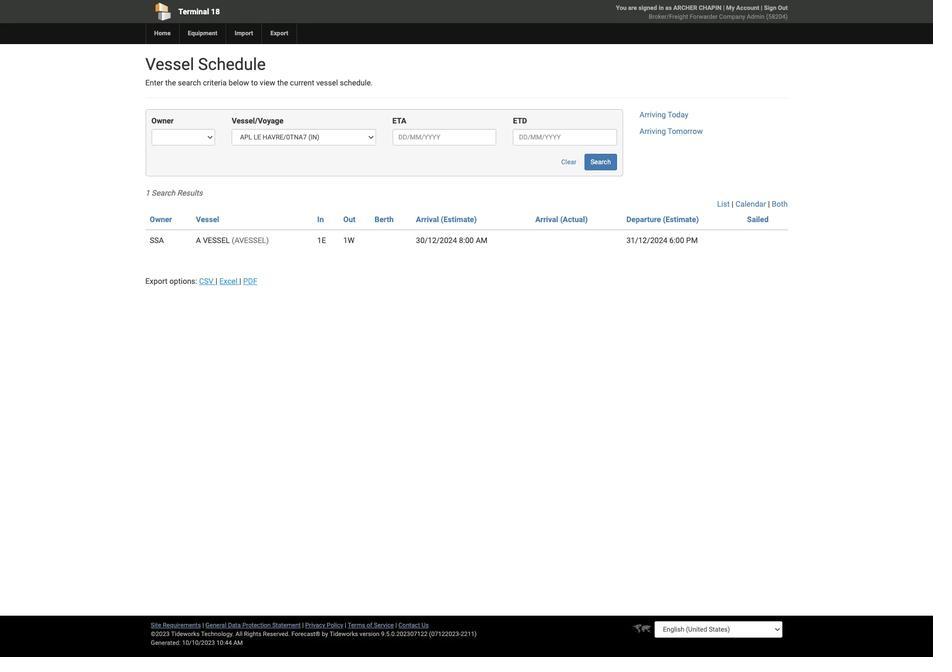Task type: vqa. For each thing, say whether or not it's contained in the screenshot.
* to the right
no



Task type: locate. For each thing, give the bounding box(es) containing it.
0 horizontal spatial vessel
[[145, 55, 194, 74]]

arrival up 30/12/2024
[[416, 215, 439, 224]]

vessel
[[145, 55, 194, 74], [196, 215, 219, 224]]

clear button
[[555, 154, 583, 171]]

data
[[228, 622, 241, 629]]

criteria
[[203, 78, 227, 87]]

0 horizontal spatial (estimate)
[[441, 215, 477, 224]]

0 vertical spatial vessel
[[145, 55, 194, 74]]

vessel schedule enter the search criteria below to view the current vessel schedule.
[[145, 55, 373, 87]]

export
[[270, 30, 288, 37], [145, 277, 168, 286]]

1 horizontal spatial arrival
[[535, 215, 558, 224]]

arriving up arriving tomorrow
[[640, 111, 666, 119]]

| left pdf on the left of the page
[[239, 277, 241, 286]]

0 vertical spatial arriving
[[640, 111, 666, 119]]

18
[[211, 7, 220, 16]]

(estimate) for arrival (estimate)
[[441, 215, 477, 224]]

vessel
[[203, 236, 230, 245]]

vessel up enter
[[145, 55, 194, 74]]

arrival left (actual) at the top of the page
[[535, 215, 558, 224]]

9.5.0.202307122
[[381, 631, 428, 638]]

chapin
[[699, 4, 722, 12]]

| left both link on the right
[[768, 200, 770, 209]]

site requirements link
[[151, 622, 201, 629]]

1 vertical spatial out
[[343, 215, 356, 224]]

general data protection statement link
[[206, 622, 301, 629]]

owner up ssa
[[150, 215, 172, 224]]

0 vertical spatial export
[[270, 30, 288, 37]]

search
[[591, 159, 611, 166], [152, 189, 175, 198]]

0 vertical spatial owner
[[151, 117, 174, 125]]

search inside 'button'
[[591, 159, 611, 166]]

(58204)
[[766, 13, 788, 20]]

1 horizontal spatial the
[[277, 78, 288, 87]]

| up the forecast®
[[302, 622, 304, 629]]

(estimate) up 6:00
[[663, 215, 699, 224]]

broker/freight
[[649, 13, 688, 20]]

arriving today link
[[640, 111, 689, 119]]

are
[[628, 4, 637, 12]]

both link
[[772, 200, 788, 209]]

export link
[[262, 23, 297, 44]]

statement
[[272, 622, 301, 629]]

sign out link
[[764, 4, 788, 12]]

terminal 18 link
[[145, 0, 403, 23]]

0 horizontal spatial search
[[152, 189, 175, 198]]

contact
[[399, 622, 420, 629]]

0 horizontal spatial am
[[233, 640, 243, 647]]

company
[[719, 13, 745, 20]]

0 horizontal spatial out
[[343, 215, 356, 224]]

1 horizontal spatial search
[[591, 159, 611, 166]]

the right enter
[[165, 78, 176, 87]]

vessel inside "vessel schedule enter the search criteria below to view the current vessel schedule."
[[145, 55, 194, 74]]

both
[[772, 200, 788, 209]]

export down terminal 18 'link'
[[270, 30, 288, 37]]

1 arriving from the top
[[640, 111, 666, 119]]

2 (estimate) from the left
[[663, 215, 699, 224]]

1
[[145, 189, 150, 198]]

us
[[422, 622, 429, 629]]

1 arrival from the left
[[416, 215, 439, 224]]

csv link
[[199, 277, 216, 286]]

am right the 8:00
[[476, 236, 488, 245]]

options:
[[170, 277, 197, 286]]

ssa
[[150, 236, 164, 245]]

1 horizontal spatial export
[[270, 30, 288, 37]]

eta
[[392, 117, 406, 125]]

search right 1
[[152, 189, 175, 198]]

departure (estimate)
[[627, 215, 699, 224]]

admin
[[747, 13, 765, 20]]

1 horizontal spatial out
[[778, 4, 788, 12]]

calendar link
[[736, 200, 766, 209]]

owner
[[151, 117, 174, 125], [150, 215, 172, 224]]

forwarder
[[690, 13, 718, 20]]

equipment link
[[179, 23, 226, 44]]

sign
[[764, 4, 777, 12]]

| up 9.5.0.202307122 at left bottom
[[395, 622, 397, 629]]

out
[[778, 4, 788, 12], [343, 215, 356, 224]]

search button
[[585, 154, 617, 171]]

vessel/voyage
[[232, 117, 284, 125]]

10:44
[[217, 640, 232, 647]]

contact us link
[[399, 622, 429, 629]]

0 horizontal spatial the
[[165, 78, 176, 87]]

©2023 tideworks
[[151, 631, 200, 638]]

enter
[[145, 78, 163, 87]]

31/12/2024 6:00 pm
[[627, 236, 698, 245]]

| left sign at right
[[761, 4, 763, 12]]

| left general at the left of the page
[[202, 622, 204, 629]]

in
[[317, 215, 324, 224]]

the
[[165, 78, 176, 87], [277, 78, 288, 87]]

out up '(58204)'
[[778, 4, 788, 12]]

the right view
[[277, 78, 288, 87]]

2 arriving from the top
[[640, 127, 666, 136]]

1 vertical spatial export
[[145, 277, 168, 286]]

out up 1w
[[343, 215, 356, 224]]

in link
[[317, 215, 324, 224]]

1 horizontal spatial vessel
[[196, 215, 219, 224]]

terms
[[348, 622, 365, 629]]

1 vertical spatial arriving
[[640, 127, 666, 136]]

vessel up vessel
[[196, 215, 219, 224]]

today
[[668, 111, 689, 119]]

am down 'all'
[[233, 640, 243, 647]]

1 vertical spatial search
[[152, 189, 175, 198]]

arrival for arrival (actual)
[[535, 215, 558, 224]]

1 horizontal spatial (estimate)
[[663, 215, 699, 224]]

1 vertical spatial vessel
[[196, 215, 219, 224]]

vessel for vessel schedule enter the search criteria below to view the current vessel schedule.
[[145, 55, 194, 74]]

site requirements | general data protection statement | privacy policy | terms of service | contact us ©2023 tideworks technology. all rights reserved. forecast® by tideworks version 9.5.0.202307122 (07122023-2211) generated: 10/10/2023 10:44 am
[[151, 622, 477, 647]]

pdf
[[243, 277, 257, 286]]

0 vertical spatial am
[[476, 236, 488, 245]]

list link
[[717, 200, 730, 209]]

export left options:
[[145, 277, 168, 286]]

current
[[290, 78, 314, 87]]

arriving down arriving today
[[640, 127, 666, 136]]

sailed
[[747, 215, 769, 224]]

owner down enter
[[151, 117, 174, 125]]

0 horizontal spatial export
[[145, 277, 168, 286]]

0 vertical spatial out
[[778, 4, 788, 12]]

|
[[723, 4, 725, 12], [761, 4, 763, 12], [732, 200, 734, 209], [768, 200, 770, 209], [216, 277, 217, 286], [239, 277, 241, 286], [202, 622, 204, 629], [302, 622, 304, 629], [345, 622, 346, 629], [395, 622, 397, 629]]

berth
[[375, 215, 394, 224]]

(estimate) up 30/12/2024 8:00 am
[[441, 215, 477, 224]]

0 vertical spatial search
[[591, 159, 611, 166]]

arriving for arriving tomorrow
[[640, 127, 666, 136]]

1 horizontal spatial am
[[476, 236, 488, 245]]

archer
[[673, 4, 697, 12]]

0 horizontal spatial arrival
[[416, 215, 439, 224]]

general
[[206, 622, 226, 629]]

1 vertical spatial am
[[233, 640, 243, 647]]

1 search results list | calendar | both
[[145, 189, 788, 209]]

search right the clear button
[[591, 159, 611, 166]]

terminal
[[178, 7, 209, 16]]

1 (estimate) from the left
[[441, 215, 477, 224]]

privacy
[[305, 622, 325, 629]]

results
[[177, 189, 203, 198]]

rights
[[244, 631, 261, 638]]

2 arrival from the left
[[535, 215, 558, 224]]

am
[[476, 236, 488, 245], [233, 640, 243, 647]]

tideworks
[[330, 631, 358, 638]]



Task type: describe. For each thing, give the bounding box(es) containing it.
| right list
[[732, 200, 734, 209]]

31/12/2024
[[627, 236, 668, 245]]

1w
[[343, 236, 355, 245]]

clear
[[561, 159, 577, 166]]

30/12/2024
[[416, 236, 457, 245]]

6:00
[[670, 236, 684, 245]]

schedule.
[[340, 78, 373, 87]]

a vessel (avessel)
[[196, 236, 269, 245]]

list
[[717, 200, 730, 209]]

arrival (actual)
[[535, 215, 588, 224]]

arrival for arrival (estimate)
[[416, 215, 439, 224]]

tomorrow
[[668, 127, 703, 136]]

(07122023-
[[429, 631, 461, 638]]

| left my
[[723, 4, 725, 12]]

a
[[196, 236, 201, 245]]

1e
[[317, 236, 326, 245]]

you
[[616, 4, 627, 12]]

export options: csv | excel | pdf
[[145, 277, 257, 286]]

site
[[151, 622, 161, 629]]

signed
[[639, 4, 657, 12]]

(estimate) for departure (estimate)
[[663, 215, 699, 224]]

all
[[235, 631, 243, 638]]

terminal 18
[[178, 7, 220, 16]]

arriving tomorrow
[[640, 127, 703, 136]]

of
[[367, 622, 372, 629]]

arrival (estimate)
[[416, 215, 477, 224]]

my account link
[[726, 4, 759, 12]]

| right "csv" at the left top of page
[[216, 277, 217, 286]]

1 vertical spatial owner
[[150, 215, 172, 224]]

excel link
[[219, 277, 239, 286]]

search inside 1 search results list | calendar | both
[[152, 189, 175, 198]]

technology.
[[201, 631, 234, 638]]

8:00
[[459, 236, 474, 245]]

out inside you are signed in as archer chapin | my account | sign out broker/freight forwarder company admin (58204)
[[778, 4, 788, 12]]

protection
[[242, 622, 271, 629]]

sailed link
[[747, 215, 769, 224]]

my
[[726, 4, 735, 12]]

reserved.
[[263, 631, 290, 638]]

10/10/2023
[[182, 640, 215, 647]]

2 the from the left
[[277, 78, 288, 87]]

2211)
[[461, 631, 477, 638]]

forecast®
[[292, 631, 320, 638]]

in
[[659, 4, 664, 12]]

excel
[[219, 277, 237, 286]]

account
[[736, 4, 759, 12]]

home link
[[145, 23, 179, 44]]

calendar
[[736, 200, 766, 209]]

etd
[[513, 117, 527, 125]]

export for export
[[270, 30, 288, 37]]

arriving for arriving today
[[640, 111, 666, 119]]

schedule
[[198, 55, 266, 74]]

by
[[322, 631, 328, 638]]

ETA text field
[[392, 129, 496, 146]]

arrival (estimate) link
[[416, 215, 477, 224]]

search
[[178, 78, 201, 87]]

arriving tomorrow link
[[640, 127, 703, 136]]

1 the from the left
[[165, 78, 176, 87]]

terms of service link
[[348, 622, 394, 629]]

view
[[260, 78, 275, 87]]

vessel link
[[196, 215, 219, 224]]

below
[[229, 78, 249, 87]]

export for export options: csv | excel | pdf
[[145, 277, 168, 286]]

berth link
[[375, 215, 394, 224]]

generated:
[[151, 640, 181, 647]]

to
[[251, 78, 258, 87]]

departure
[[627, 215, 661, 224]]

pm
[[686, 236, 698, 245]]

as
[[665, 4, 672, 12]]

am inside site requirements | general data protection statement | privacy policy | terms of service | contact us ©2023 tideworks technology. all rights reserved. forecast® by tideworks version 9.5.0.202307122 (07122023-2211) generated: 10/10/2023 10:44 am
[[233, 640, 243, 647]]

you are signed in as archer chapin | my account | sign out broker/freight forwarder company admin (58204)
[[616, 4, 788, 20]]

| up tideworks
[[345, 622, 346, 629]]

import
[[235, 30, 253, 37]]

(actual)
[[560, 215, 588, 224]]

vessel for vessel
[[196, 215, 219, 224]]

30/12/2024 8:00 am
[[416, 236, 488, 245]]

arriving today
[[640, 111, 689, 119]]

departure (estimate) link
[[627, 215, 699, 224]]

csv
[[199, 277, 214, 286]]

ETD text field
[[513, 129, 617, 146]]

arrival (actual) link
[[535, 215, 588, 224]]



